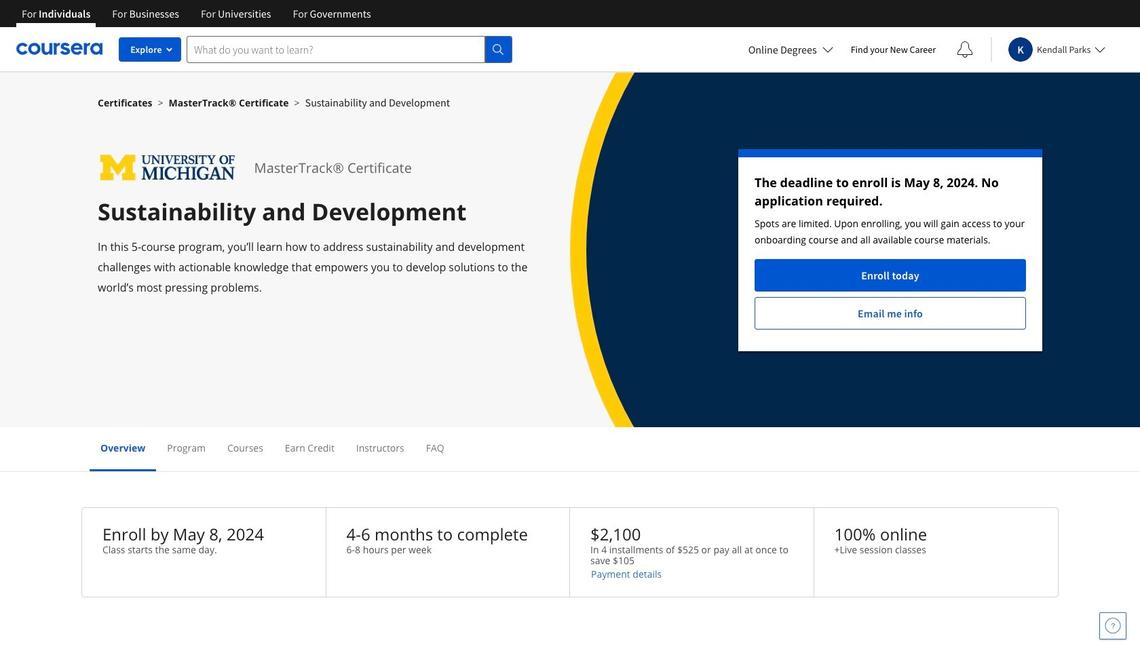 Task type: vqa. For each thing, say whether or not it's contained in the screenshot.
Free courses on the top of the page
no



Task type: describe. For each thing, give the bounding box(es) containing it.
coursera image
[[16, 38, 103, 60]]

What do you want to learn? text field
[[187, 36, 485, 63]]

university of michigan image
[[98, 149, 238, 187]]

certificate menu element
[[90, 428, 1051, 472]]

help center image
[[1105, 619, 1122, 635]]



Task type: locate. For each thing, give the bounding box(es) containing it.
banner navigation
[[11, 0, 382, 27]]

status
[[739, 149, 1043, 352]]

None search field
[[187, 36, 513, 63]]



